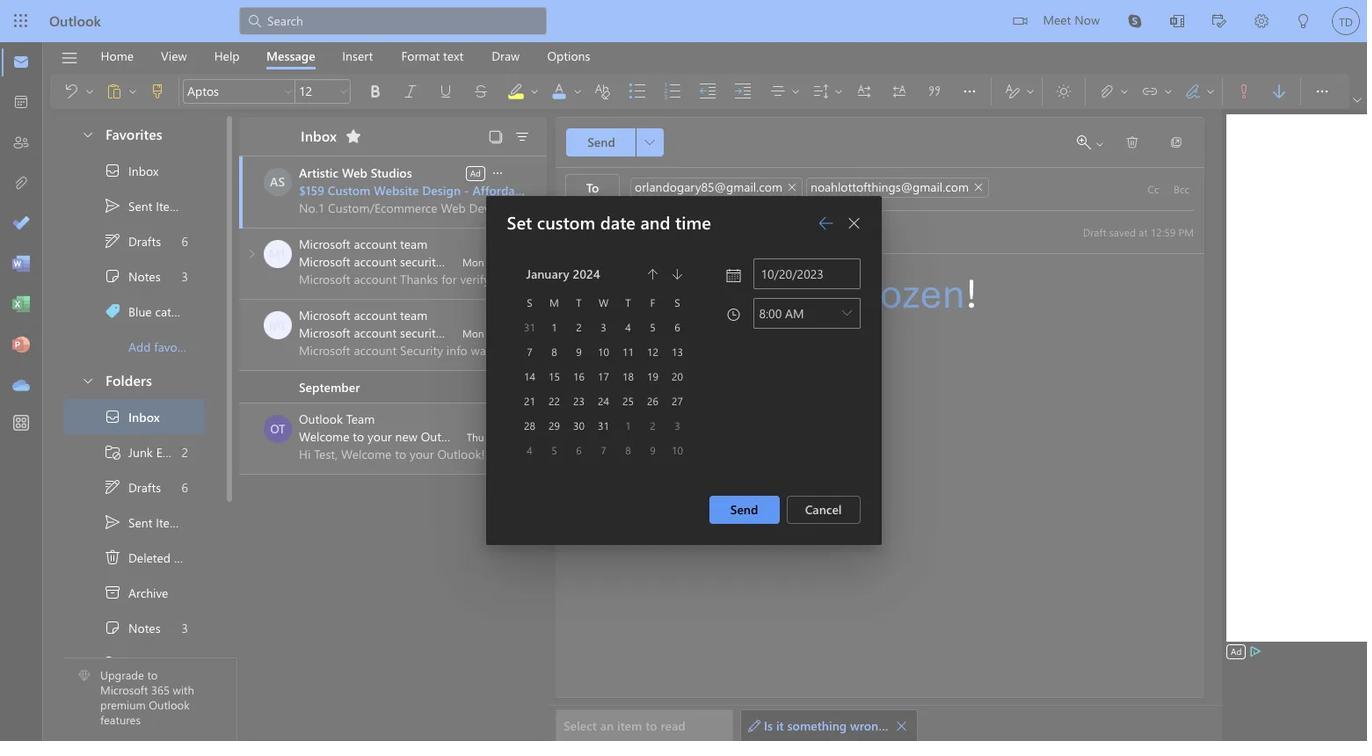 Task type: locate. For each thing, give the bounding box(es) containing it.
1 horizontal spatial 31 button
[[593, 415, 614, 436]]


[[104, 584, 121, 601]]

inbox 
[[301, 126, 362, 145]]

 right  button
[[847, 216, 861, 230]]

 sent items
[[104, 197, 185, 215], [104, 513, 185, 531]]

1  tree item from the top
[[63, 258, 205, 294]]

2 inside  junk email 2
[[182, 444, 188, 460]]

0 horizontal spatial 7
[[527, 345, 533, 359]]

2 sent from the top
[[128, 514, 152, 531]]

home button
[[87, 42, 147, 69]]

0 vertical spatial 
[[104, 197, 121, 215]]

 button left folders
[[72, 364, 102, 397]]

date left and on the left
[[600, 210, 636, 234]]

0 vertical spatial mt
[[269, 245, 287, 262]]

1 horizontal spatial 
[[895, 720, 908, 732]]

7 button up 14
[[519, 341, 540, 362]]

team for verification
[[400, 236, 428, 252]]

2  from the top
[[104, 619, 121, 637]]

 tree item
[[63, 575, 205, 610]]

26
[[647, 394, 659, 408]]

31 down sunday element
[[524, 320, 535, 334]]

1  inbox from the top
[[104, 162, 159, 179]]

 tree item
[[63, 294, 205, 329]]

1  from the top
[[104, 267, 121, 285]]

my
[[566, 268, 619, 320]]

23
[[573, 394, 585, 408]]

0 horizontal spatial 7 button
[[519, 341, 540, 362]]

31 button down sunday element
[[519, 317, 540, 338]]

10/2 down 20,
[[487, 326, 508, 340]]

28 button
[[519, 415, 540, 436]]

1 vertical spatial sent
[[128, 514, 152, 531]]

items for second the "" tree item
[[156, 514, 185, 531]]

0 horizontal spatial outlook
[[49, 11, 101, 30]]

2 10/2 from the top
[[487, 326, 508, 340]]

 sent items up deleted
[[104, 513, 185, 531]]

 tree item
[[63, 540, 205, 575]]

3 button down w
[[593, 317, 614, 338]]

1 vertical spatial mon 10/2
[[463, 326, 508, 340]]

1 vertical spatial mt
[[269, 317, 287, 333]]


[[104, 443, 121, 461]]

1  from the top
[[104, 162, 121, 179]]

artistic
[[299, 164, 339, 181]]

1 horizontal spatial to
[[353, 428, 364, 445]]

set custom date and time heading
[[486, 196, 881, 251]]

items inside  deleted items
[[174, 549, 204, 566]]

 sent items inside tree
[[104, 513, 185, 531]]

17
[[598, 369, 609, 383]]

 button
[[585, 77, 620, 106]]

2 for the top 2 button
[[576, 320, 582, 334]]


[[1125, 135, 1139, 149], [104, 549, 121, 566]]

 button
[[1159, 128, 1194, 157]]

0 vertical spatial to
[[353, 428, 364, 445]]

microsoft inside upgrade to microsoft 365 with premium outlook features
[[100, 683, 148, 698]]

2  tree item from the top
[[63, 399, 205, 434]]

0 horizontal spatial 3 button
[[593, 317, 614, 338]]

8 button
[[544, 341, 565, 362], [618, 440, 639, 461]]

 tree item down  archive
[[63, 610, 205, 645]]

1 vertical spatial  drafts
[[104, 478, 161, 496]]

1 vertical spatial 1 button
[[618, 415, 639, 436]]

1  from the top
[[104, 197, 121, 215]]

0 horizontal spatial 
[[847, 216, 861, 230]]

2 horizontal spatial 2
[[650, 419, 656, 433]]

s
[[527, 295, 533, 309], [675, 295, 680, 309]]

 right 
[[1095, 139, 1105, 149]]

notes up chat
[[128, 619, 161, 636]]

 drafts up  tree item
[[104, 232, 161, 250]]

 inbox up  tree item
[[104, 408, 160, 426]]

1 horizontal spatial ad
[[1231, 645, 1242, 658]]

format text
[[401, 47, 464, 64]]

0 horizontal spatial 31 button
[[519, 317, 540, 338]]

account up microsoft account security info was added
[[354, 307, 397, 324]]

6 up category
[[182, 233, 188, 249]]

powerpoint image
[[12, 337, 30, 354]]

9 button up 16 button
[[568, 341, 590, 362]]

 inside reading pane main content
[[895, 720, 908, 732]]

 up '' 'tree item'
[[104, 513, 121, 531]]

10 button down 27 button
[[667, 440, 688, 461]]


[[748, 720, 761, 732]]

1 vertical spatial 2 button
[[642, 415, 663, 436]]

1 horizontal spatial 8
[[625, 443, 631, 457]]

t right monday element
[[576, 295, 582, 309]]

1 horizontal spatial 4 button
[[618, 317, 639, 338]]

 button
[[1262, 77, 1297, 106]]

 sent items inside favorites tree
[[104, 197, 185, 215]]

 button inside the folders "tree item"
[[72, 364, 102, 397]]

4 down 28 button
[[527, 443, 533, 457]]

2 s from the left
[[675, 295, 680, 309]]

items for first the "" tree item
[[156, 197, 185, 214]]

12 button
[[642, 341, 663, 362]]

items inside favorites tree
[[156, 197, 185, 214]]

 tree item
[[63, 188, 205, 223], [63, 505, 205, 540]]

0 vertical spatial outlook
[[49, 11, 101, 30]]

0 vertical spatial 10 button
[[593, 341, 614, 362]]

 tree item up deleted
[[63, 505, 205, 540]]

calendar image
[[12, 94, 30, 112]]

date inside selected date october 20, 2023
[[506, 267, 530, 284]]

selected date october 20, 2023, today's date october 19, 2023 group
[[506, 251, 700, 482]]

1 vertical spatial 7 button
[[593, 440, 614, 461]]

9 button down 26
[[642, 440, 663, 461]]


[[104, 267, 121, 285], [104, 619, 121, 637]]

30
[[573, 419, 585, 433]]

selected
[[506, 251, 552, 267]]

2  tree item from the top
[[63, 610, 205, 645]]

2  from the top
[[104, 478, 121, 496]]

0 vertical spatial 8 button
[[544, 341, 565, 362]]

 right  
[[1125, 135, 1139, 149]]

6 inside favorites tree
[[182, 233, 188, 249]]

0 vertical spatial 10
[[598, 345, 609, 359]]

0 horizontal spatial t
[[576, 295, 582, 309]]

wednesday element
[[591, 290, 616, 315]]

4 button down thursday element
[[618, 317, 639, 338]]

 button left the the
[[895, 713, 908, 738]]

 left favorites
[[81, 127, 95, 141]]

0 vertical spatial 
[[104, 232, 121, 250]]

0 vertical spatial 
[[1125, 135, 1139, 149]]

2 security from the top
[[400, 324, 442, 341]]

31 right 30 button
[[598, 419, 609, 433]]

inbox left  button
[[301, 126, 337, 145]]

7 up 14
[[527, 345, 533, 359]]

to for microsoft
[[147, 668, 158, 683]]

3 up category
[[182, 268, 188, 284]]

14
[[524, 369, 535, 383]]

tab list
[[87, 42, 604, 69]]

8 for the left 8 button
[[552, 345, 557, 359]]

1 button down monday element
[[544, 317, 565, 338]]

0 horizontal spatial with
[[173, 683, 194, 698]]

at
[[1139, 225, 1148, 239]]

1 mt from the top
[[269, 245, 287, 262]]

 inside favorites tree
[[104, 197, 121, 215]]

mon
[[463, 255, 484, 269], [463, 326, 484, 340]]

numbering image
[[664, 83, 699, 100]]

items
[[156, 197, 185, 214], [156, 514, 185, 531], [174, 549, 204, 566]]

16 button
[[568, 366, 590, 387]]

31 button right 30 button
[[593, 415, 614, 436]]

drafts up 'blue' on the left of page
[[128, 233, 161, 249]]

inbox heading
[[278, 117, 367, 156]]

security left the 'was'
[[400, 324, 442, 341]]

2 microsoft account team from the top
[[299, 307, 428, 324]]

9 down 26
[[650, 443, 656, 457]]

1 horizontal spatial 1 button
[[618, 415, 639, 436]]

0 vertical spatial 1
[[552, 320, 557, 334]]

0 horizontal spatial 4 button
[[519, 440, 540, 461]]


[[855, 83, 873, 100]]

1 mon 10/2 from the top
[[463, 255, 508, 269]]

 button
[[428, 77, 463, 106]]

0 vertical spatial ad
[[470, 167, 481, 179]]

5 down 29 button
[[552, 443, 557, 457]]

mt inside microsoft account team icon
[[269, 317, 287, 333]]

outlook inside "banner"
[[49, 11, 101, 30]]

mon 10/2 down 20,
[[463, 326, 508, 340]]

0 horizontal spatial 4
[[527, 443, 533, 457]]

it
[[776, 717, 784, 734]]

31 for right 31 button
[[598, 419, 609, 433]]

1 horizontal spatial 7 button
[[593, 440, 614, 461]]

1 10/2 from the top
[[487, 255, 508, 269]]

2  from the top
[[104, 408, 121, 426]]

 button for the folders "tree item"
[[72, 364, 102, 397]]

1 vertical spatial info
[[445, 324, 466, 341]]

files image
[[12, 175, 30, 193]]

0 vertical spatial team
[[400, 236, 428, 252]]

 tree item
[[63, 153, 205, 188], [63, 399, 205, 434]]

 tree item down junk
[[63, 470, 205, 505]]

0 vertical spatial  drafts
[[104, 232, 161, 250]]

tree containing 
[[63, 399, 205, 741]]

1 vertical spatial  tree item
[[63, 610, 205, 645]]

select
[[564, 717, 597, 734]]


[[104, 197, 121, 215], [104, 513, 121, 531]]

 sent items for first the "" tree item
[[104, 197, 185, 215]]

1 s from the left
[[527, 295, 533, 309]]

1 horizontal spatial with
[[889, 717, 914, 734]]

1 vertical spatial 10
[[672, 443, 683, 457]]

31 button
[[519, 317, 540, 338], [593, 415, 614, 436]]

reliable
[[548, 182, 592, 199]]

to inside message list no conversations selected list box
[[353, 428, 364, 445]]

1  drafts from the top
[[104, 232, 161, 250]]

0 vertical spatial 
[[847, 216, 861, 230]]

microsoft account team for microsoft account security info was added
[[299, 307, 428, 324]]

1 button down the 25 button
[[618, 415, 639, 436]]

2 info from the top
[[445, 324, 466, 341]]

9 button
[[568, 341, 590, 362], [642, 440, 663, 461]]

 inside  button
[[1125, 135, 1139, 149]]

drafts inside favorites tree
[[128, 233, 161, 249]]

1 horizontal spatial 9
[[650, 443, 656, 457]]

 drafts down  tree item
[[104, 478, 161, 496]]

3 down 27 button
[[675, 419, 680, 433]]

outlook right premium
[[149, 697, 190, 712]]

2 drafts from the top
[[128, 479, 161, 495]]

31
[[524, 320, 535, 334], [598, 419, 609, 433]]

1 vertical spatial 4
[[527, 443, 533, 457]]

meet now
[[1043, 11, 1100, 28]]

noahlottofthings@gmail.com
[[811, 178, 969, 195]]

with left the the
[[889, 717, 914, 734]]

1  tree item from the top
[[63, 223, 205, 258]]

2 button down 26
[[642, 415, 663, 436]]

2 mon 10/2 from the top
[[463, 326, 508, 340]]

1 drafts from the top
[[128, 233, 161, 249]]

0 horizontal spatial date
[[506, 267, 530, 284]]

6 button
[[667, 317, 688, 338], [568, 440, 590, 461]]

1 vertical spatial with
[[889, 717, 914, 734]]

1 vertical spatial  inbox
[[104, 408, 160, 426]]

1 vertical spatial 3 button
[[667, 415, 688, 436]]

include group
[[1089, 74, 1219, 109]]

16
[[573, 369, 585, 383]]

 tree item
[[63, 223, 205, 258], [63, 470, 205, 505]]

1 vertical spatial items
[[156, 514, 185, 531]]

1 vertical spatial 10 button
[[667, 440, 688, 461]]

8 for the bottom 8 button
[[625, 443, 631, 457]]

welcome to your new outlook.com account
[[299, 428, 538, 445]]

 tree item up  tree item
[[63, 223, 205, 258]]

 blue category
[[104, 302, 203, 320]]

 inside set custom date and time document
[[847, 216, 861, 230]]

1 vertical spatial inbox
[[128, 162, 159, 179]]

1 team from the top
[[400, 236, 428, 252]]

0 vertical spatial  notes
[[104, 267, 161, 285]]

3 button down 27 button
[[667, 415, 688, 436]]

1 vertical spatial 31 button
[[593, 415, 614, 436]]

7 button down 24 button
[[593, 440, 614, 461]]

0 vertical spatial security
[[400, 253, 442, 270]]

outlook up '' button
[[49, 11, 101, 30]]

 inside '' 'tree item'
[[104, 549, 121, 566]]

0 vertical spatial 4
[[625, 320, 631, 334]]

1 vertical spatial 4 button
[[519, 440, 540, 461]]

2 for 2 button to the right
[[650, 419, 656, 433]]

 inside tree
[[104, 408, 121, 426]]

to button
[[565, 174, 620, 202]]

 inside favorites tree
[[104, 232, 121, 250]]

ad up "affordable"
[[470, 167, 481, 179]]

 tree item up 'blue' on the left of page
[[63, 258, 205, 294]]

 button
[[837, 299, 857, 327]]

0 vertical spatial mon
[[463, 255, 484, 269]]

 down favorites tree item
[[104, 197, 121, 215]]

0 horizontal spatial 10 button
[[593, 341, 614, 362]]

 for favorites tree item
[[81, 127, 95, 141]]

sunday element
[[517, 290, 542, 315]]

1 vertical spatial  tree item
[[63, 470, 205, 505]]

microsoft account team up microsoft account security info verification
[[299, 236, 428, 252]]

0 horizontal spatial 31
[[524, 320, 535, 334]]

0 horizontal spatial 6 button
[[568, 440, 590, 461]]

inbox up  junk email 2
[[128, 408, 160, 425]]

8 button up 15 button
[[544, 341, 565, 362]]

add favorite tree item
[[63, 329, 205, 364]]


[[727, 306, 741, 320]]

 up 
[[104, 232, 121, 250]]

message button
[[253, 42, 329, 69]]

1  sent items from the top
[[104, 197, 185, 215]]

 button
[[393, 77, 428, 106]]

 inside favorites tree
[[104, 162, 121, 179]]

2  drafts from the top
[[104, 478, 161, 496]]

2 vertical spatial inbox
[[128, 408, 160, 425]]

verification
[[470, 253, 529, 270]]

 down  at the left bottom of the page
[[104, 619, 121, 637]]

 inside favorites tree item
[[81, 127, 95, 141]]

frozen
[[853, 268, 965, 320]]

7 down 24 button
[[601, 443, 606, 457]]

email
[[156, 444, 185, 460]]

design
[[422, 182, 461, 199]]

0 vertical spatial 31 button
[[519, 317, 540, 338]]

 inside the folders "tree item"
[[81, 373, 95, 387]]

set custom date and time
[[507, 210, 711, 234]]

info
[[445, 253, 466, 270], [445, 324, 466, 341]]

6 up 13 button
[[675, 320, 680, 334]]

0 vertical spatial  tree item
[[63, 258, 205, 294]]

left-rail-appbar navigation
[[4, 42, 39, 406]]

Select a conversation checkbox
[[264, 311, 299, 339]]

Select a conversation checkbox
[[264, 415, 299, 443]]

 for the left  button
[[847, 216, 861, 230]]

date inside set custom date and time heading
[[600, 210, 636, 234]]


[[104, 232, 121, 250], [104, 478, 121, 496]]

1 vertical spatial  sent items
[[104, 513, 185, 531]]

sent up '' 'tree item'
[[128, 514, 152, 531]]

10 down 27 button
[[672, 443, 683, 457]]

1 horizontal spatial 8 button
[[618, 440, 639, 461]]

outlook inside upgrade to microsoft 365 with premium outlook features
[[149, 697, 190, 712]]

options
[[547, 47, 590, 64]]

 button down message button
[[281, 79, 295, 104]]

3 up  tree item
[[182, 619, 188, 636]]

 tree item for 
[[63, 470, 205, 505]]

 sent items down favorites tree item
[[104, 197, 185, 215]]

ad left set your advertising preferences image
[[1231, 645, 1242, 658]]

2  tree item from the top
[[63, 470, 205, 505]]

1 vertical spatial 31
[[598, 419, 609, 433]]

add favorite
[[128, 338, 195, 355]]

items right deleted
[[174, 549, 204, 566]]

select an item to read button
[[556, 710, 733, 741]]

2 horizontal spatial to
[[646, 717, 657, 734]]

7 button
[[519, 341, 540, 362], [593, 440, 614, 461]]

2  from the top
[[104, 513, 121, 531]]

1 horizontal spatial date
[[600, 210, 636, 234]]

1 mon from the top
[[463, 255, 484, 269]]

0 vertical spatial items
[[156, 197, 185, 214]]

 down 
[[104, 478, 121, 496]]

sent down favorites tree item
[[128, 197, 152, 214]]

 up  at the left bottom of the page
[[104, 549, 121, 566]]

1 t from the left
[[576, 295, 582, 309]]

0 horizontal spatial 9
[[576, 345, 582, 359]]

insert
[[342, 47, 373, 64]]

1 down the 25 button
[[625, 419, 631, 433]]

2 mt from the top
[[269, 317, 287, 333]]

10 button left 11
[[593, 341, 614, 362]]

2 t from the left
[[625, 295, 631, 309]]

2 down tuesday element
[[576, 320, 582, 334]]

2 down 26
[[650, 419, 656, 433]]

 drafts inside favorites tree
[[104, 232, 161, 250]]

1 vertical spatial microsoft account team
[[299, 307, 428, 324]]

0 vertical spatial 1 button
[[544, 317, 565, 338]]

0 vertical spatial 9
[[576, 345, 582, 359]]

2 notes from the top
[[128, 619, 161, 636]]

to inside button
[[646, 717, 657, 734]]

 tree item
[[63, 258, 205, 294], [63, 610, 205, 645]]

18 button
[[618, 366, 639, 387]]

6 button up 13 button
[[667, 317, 688, 338]]


[[60, 49, 79, 67]]

8 up 15 button
[[552, 345, 557, 359]]

1 vertical spatial mon
[[463, 326, 484, 340]]

mt inside microsoft account team image
[[269, 245, 287, 262]]

items up  deleted items
[[156, 514, 185, 531]]

4 down thursday element
[[625, 320, 631, 334]]

1  notes from the top
[[104, 267, 161, 285]]

 junk email 2
[[104, 443, 188, 461]]

3 button
[[593, 317, 614, 338], [667, 415, 688, 436]]

t for tuesday element
[[576, 295, 582, 309]]

items down favorites tree item
[[156, 197, 185, 214]]

1 down monday element
[[552, 320, 557, 334]]

 drafts for 
[[104, 232, 161, 250]]

3 inside tree
[[182, 619, 188, 636]]

affordable
[[473, 182, 532, 199]]

0 horizontal spatial 5 button
[[544, 440, 565, 461]]

mon for verification
[[463, 255, 484, 269]]

 button for favorites tree item
[[72, 118, 102, 150]]

 down message button
[[283, 86, 294, 97]]

 button
[[463, 77, 499, 106]]

1 notes from the top
[[128, 268, 161, 284]]

1 vertical spatial drafts
[[128, 479, 161, 495]]

selected date october 20, 2023
[[506, 251, 552, 334]]

0 vertical spatial 7 button
[[519, 341, 540, 362]]

1 vertical spatial  notes
[[104, 619, 161, 637]]

1 vertical spatial to
[[147, 668, 158, 683]]

premium features image
[[78, 670, 91, 683]]

with inside upgrade to microsoft 365 with premium outlook features
[[173, 683, 194, 698]]

1 vertical spatial 
[[895, 720, 908, 732]]

2 team from the top
[[400, 307, 428, 324]]

 down favorites tree item
[[104, 162, 121, 179]]

2 button down tuesday element
[[568, 317, 590, 338]]

 button right  at top
[[840, 209, 868, 237]]

1 sent from the top
[[128, 197, 152, 214]]

outlook inside message list no conversations selected list box
[[299, 411, 343, 427]]

2  inbox from the top
[[104, 408, 160, 426]]

sent inside favorites tree
[[128, 197, 152, 214]]

word image
[[12, 256, 30, 273]]

 button
[[484, 124, 508, 149]]

 button inside favorites tree item
[[72, 118, 102, 150]]

outlook team image
[[264, 415, 292, 443]]

13 button
[[667, 341, 688, 362]]

1 vertical spatial 
[[104, 478, 121, 496]]

website
[[374, 182, 419, 199]]

 drafts
[[104, 232, 161, 250], [104, 478, 161, 496]]

mt up microsoft account team icon on the top of the page
[[269, 245, 287, 262]]

2 mon from the top
[[463, 326, 484, 340]]

1 horizontal spatial 2 button
[[642, 415, 663, 436]]


[[847, 216, 861, 230], [895, 720, 908, 732]]

1 horizontal spatial t
[[625, 295, 631, 309]]

 for 
[[1125, 135, 1139, 149]]

date up sunday element
[[506, 267, 530, 284]]


[[149, 83, 166, 100]]

upgrade
[[100, 668, 144, 683]]

 tree item down favorites
[[63, 153, 205, 188]]

 tree item down favorites tree item
[[63, 188, 205, 223]]

cancel
[[805, 501, 842, 518]]

0 vertical spatial mon 10/2
[[463, 255, 508, 269]]

5 for bottom '5' button
[[552, 443, 557, 457]]

tags group
[[1227, 74, 1297, 106]]

1  tree item from the top
[[63, 188, 205, 223]]

microsoft
[[299, 236, 350, 252], [299, 253, 350, 270], [299, 307, 350, 324], [299, 324, 350, 341], [100, 683, 148, 698]]

thermostat?
[[938, 717, 1005, 734]]

2 vertical spatial items
[[174, 549, 204, 566]]

4 for 4 button to the left
[[527, 443, 533, 457]]

1 info from the top
[[445, 253, 466, 270]]

14 button
[[519, 366, 540, 387]]

inbox inside 'inbox '
[[301, 126, 337, 145]]

 inbox inside favorites tree
[[104, 162, 159, 179]]

junk
[[128, 444, 153, 460]]

10 left 11
[[598, 345, 609, 359]]

1 security from the top
[[400, 253, 442, 270]]

 button left  button in the left top of the page
[[337, 79, 351, 104]]

8 down the 25 button
[[625, 443, 631, 457]]

tree
[[63, 399, 205, 741]]

1 vertical spatial 
[[104, 549, 121, 566]]

1 horizontal spatial 7
[[601, 443, 606, 457]]

onedrive image
[[12, 377, 30, 395]]

application
[[0, 0, 1367, 741]]

 left the the
[[895, 720, 908, 732]]

0 vertical spatial sent
[[128, 197, 152, 214]]

0 vertical spatial 4 button
[[618, 317, 639, 338]]

2  sent items from the top
[[104, 513, 185, 531]]

premium
[[100, 697, 146, 712]]

0 horizontal spatial 10
[[598, 345, 609, 359]]

my computer is frozen !
[[566, 268, 978, 320]]

to inside upgrade to microsoft 365 with premium outlook features
[[147, 668, 158, 683]]

1 microsoft account team from the top
[[299, 236, 428, 252]]

1 vertical spatial ad
[[1231, 645, 1242, 658]]

1 vertical spatial 8 button
[[618, 440, 639, 461]]

8 button down the 25 button
[[618, 440, 639, 461]]

notes
[[128, 268, 161, 284], [128, 619, 161, 636]]

 left folders
[[81, 373, 95, 387]]

1 vertical spatial  tree item
[[63, 399, 205, 434]]

s right friday element
[[675, 295, 680, 309]]

 up 
[[104, 267, 121, 285]]

to
[[353, 428, 364, 445], [147, 668, 158, 683], [646, 717, 657, 734]]

orlandogary85@gmail.com button
[[630, 177, 803, 197]]

artistic web studios image
[[263, 168, 291, 196]]

29 button
[[544, 415, 565, 436]]

1  from the top
[[104, 232, 121, 250]]



Task type: vqa. For each thing, say whether or not it's contained in the screenshot.


Task type: describe. For each thing, give the bounding box(es) containing it.

[[648, 269, 658, 280]]

0 horizontal spatial 8 button
[[544, 341, 565, 362]]

10/2 for was
[[487, 326, 508, 340]]

drafts for 
[[128, 233, 161, 249]]

2  notes from the top
[[104, 619, 161, 637]]

11 button
[[618, 341, 639, 362]]

 button
[[140, 77, 175, 106]]

outlook banner
[[0, 0, 1367, 42]]

message list section
[[239, 113, 592, 740]]

thursday element
[[616, 290, 641, 315]]

 button
[[1227, 77, 1262, 106]]

w
[[599, 295, 609, 309]]

 button
[[917, 77, 952, 106]]

$159 custom website design - affordable & reliable
[[299, 182, 592, 199]]

reading pane main content
[[549, 110, 1222, 741]]

 button
[[508, 124, 536, 149]]

people image
[[12, 135, 30, 152]]

cancel button
[[787, 496, 860, 524]]

orlandogary85@gmail.com
[[635, 178, 782, 195]]

mail image
[[12, 54, 30, 71]]

account down microsoft account security info verification
[[354, 324, 397, 341]]

24
[[598, 394, 609, 408]]

15
[[549, 369, 560, 383]]

features
[[100, 712, 141, 727]]

options button
[[534, 42, 604, 69]]


[[1270, 83, 1288, 100]]

send button
[[709, 496, 780, 524]]

Select a conversation checkbox
[[264, 240, 299, 268]]

0 vertical spatial 3 button
[[593, 317, 614, 338]]

outlook link
[[49, 0, 101, 42]]

and
[[640, 210, 670, 234]]

studios
[[371, 164, 412, 181]]

select an item to read
[[564, 717, 686, 734]]

was
[[470, 324, 490, 341]]

read
[[661, 717, 686, 734]]

set your advertising preferences image
[[1249, 644, 1263, 659]]

info for was
[[445, 324, 466, 341]]

19
[[647, 369, 659, 383]]

bcc
[[1174, 182, 1190, 196]]

favorites tree item
[[63, 118, 205, 153]]

24 button
[[593, 390, 614, 411]]

to for your
[[353, 428, 364, 445]]

inbox inside favorites tree
[[128, 162, 159, 179]]

 left  button in the left top of the page
[[339, 86, 349, 97]]

15 button
[[544, 366, 565, 387]]

message list no conversations selected list box
[[239, 157, 592, 740]]

 for 
[[104, 478, 121, 496]]

Select a time text field
[[754, 299, 837, 327]]

outlook for outlook
[[49, 11, 101, 30]]

12:59
[[1151, 225, 1176, 239]]

microsoft account security info verification
[[299, 253, 529, 270]]

team
[[346, 411, 375, 427]]

saturday element
[[665, 290, 690, 315]]

 inside favorites tree
[[104, 267, 121, 285]]

1 vertical spatial 6 button
[[568, 440, 590, 461]]


[[1013, 14, 1027, 28]]

team for was
[[400, 307, 428, 324]]

monday element
[[542, 290, 567, 315]]

now
[[1075, 11, 1100, 28]]

 for the rightmost  button
[[895, 720, 908, 732]]

31 for the top 31 button
[[524, 320, 535, 334]]

12
[[647, 345, 659, 359]]

0 vertical spatial 7
[[527, 345, 533, 359]]

 chat
[[104, 654, 153, 672]]

0 vertical spatial 9 button
[[568, 341, 590, 362]]

 button
[[1115, 128, 1150, 157]]

application containing my computer is
[[0, 0, 1367, 741]]

computer
[[627, 268, 805, 320]]

 button
[[641, 262, 665, 287]]

account down the "21"
[[495, 428, 538, 445]]

welcome
[[299, 428, 350, 445]]

new
[[395, 428, 418, 445]]

notes inside favorites tree
[[128, 268, 161, 284]]

web
[[342, 164, 367, 181]]

 for basic text group
[[283, 86, 294, 97]]

tab list containing home
[[87, 42, 604, 69]]

set custom date and time document
[[0, 0, 1367, 741]]

artistic web studios
[[299, 164, 412, 181]]

tuesday element
[[567, 290, 591, 315]]

more apps image
[[12, 415, 30, 433]]

mt for mt checkbox
[[269, 245, 287, 262]]

1 horizontal spatial  button
[[895, 713, 908, 738]]

6 down 30
[[576, 443, 582, 457]]

 archive
[[104, 584, 168, 601]]

 drafts for 
[[104, 478, 161, 496]]

january 2024
[[526, 266, 600, 282]]

folders tree item
[[63, 364, 205, 399]]

to
[[586, 179, 599, 196]]

3 inside favorites tree
[[182, 268, 188, 284]]

basic text group
[[183, 74, 987, 109]]

message
[[266, 47, 315, 64]]

18
[[623, 369, 634, 383]]

0 horizontal spatial  button
[[840, 209, 868, 237]]

0 vertical spatial 2 button
[[568, 317, 590, 338]]

17 button
[[593, 366, 614, 387]]

 is it something wrong with the thermostat?
[[748, 717, 1005, 734]]

help button
[[201, 42, 253, 69]]

drafts for 
[[128, 479, 161, 495]]

5 for the topmost '5' button
[[650, 320, 656, 334]]

1 horizontal spatial 10 button
[[667, 440, 688, 461]]

mon 10/2 for verification
[[463, 255, 508, 269]]

send
[[730, 501, 758, 518]]


[[472, 83, 490, 100]]

 tree item for 
[[63, 223, 205, 258]]

microsoft account team image
[[264, 311, 292, 339]]

set custom date and time dialog
[[0, 0, 1367, 741]]

s for saturday element
[[675, 295, 680, 309]]

account down website
[[354, 253, 397, 270]]

the
[[917, 717, 935, 734]]


[[819, 216, 833, 230]]

4 for top 4 button
[[625, 320, 631, 334]]

set
[[507, 210, 532, 234]]

1  tree item from the top
[[63, 153, 205, 188]]

1 vertical spatial 9 button
[[642, 440, 663, 461]]

format
[[401, 47, 440, 64]]

 sent items for second the "" tree item
[[104, 513, 185, 531]]

is
[[764, 717, 773, 734]]

excel image
[[12, 296, 30, 314]]

mon 10/2 for was
[[463, 326, 508, 340]]

Message body, press Alt+F10 to exit text field
[[566, 268, 1194, 513]]

bcc button
[[1168, 175, 1196, 203]]

21 button
[[519, 390, 540, 411]]

27
[[672, 394, 683, 408]]

deleted
[[128, 549, 171, 566]]

 button for basic text group
[[281, 79, 295, 104]]


[[1077, 135, 1091, 149]]

Select a date text field
[[754, 259, 859, 288]]

ad inside message list no conversations selected list box
[[470, 167, 481, 179]]

 for 
[[104, 232, 121, 250]]

 button
[[847, 77, 882, 106]]

To text field
[[629, 177, 1139, 201]]

19 button
[[642, 366, 663, 387]]

$159
[[299, 182, 324, 199]]

2024
[[573, 266, 600, 282]]

Add a subject text field
[[556, 218, 1067, 246]]

favorites tree
[[63, 111, 205, 364]]

view
[[161, 47, 187, 64]]

 for  deleted items
[[104, 549, 121, 566]]

27 button
[[667, 390, 688, 411]]

to do image
[[12, 215, 30, 233]]

t for thursday element
[[625, 295, 631, 309]]

custom
[[537, 210, 595, 234]]

account up microsoft account security info verification
[[354, 236, 397, 252]]

 for the folders "tree item"
[[81, 373, 95, 387]]

increase indent image
[[734, 83, 769, 100]]

3 down w
[[601, 320, 606, 334]]

time
[[675, 210, 711, 234]]

security for verification
[[400, 253, 442, 270]]

 inside  
[[1095, 139, 1105, 149]]


[[1235, 83, 1253, 100]]

21
[[524, 394, 535, 408]]

info for verification
[[445, 253, 466, 270]]

 notes inside favorites tree
[[104, 267, 161, 285]]


[[513, 128, 531, 146]]

mon for was
[[463, 326, 484, 340]]

microsoft account security info was added
[[299, 324, 528, 341]]

0 horizontal spatial 1
[[552, 320, 557, 334]]

draw button
[[479, 42, 533, 69]]

 button
[[358, 77, 393, 106]]

2  tree item from the top
[[63, 505, 205, 540]]

sent inside tree
[[128, 514, 152, 531]]

1 horizontal spatial 10
[[672, 443, 683, 457]]

s for sunday element
[[527, 295, 533, 309]]

decrease indent image
[[699, 83, 734, 100]]

1 vertical spatial 1
[[625, 419, 631, 433]]

1 vertical spatial 5 button
[[544, 440, 565, 461]]

bullets image
[[629, 83, 664, 100]]

friday element
[[641, 290, 665, 315]]

outlook for outlook team
[[299, 411, 343, 427]]

0 horizontal spatial 1 button
[[544, 317, 565, 338]]

11
[[623, 345, 634, 359]]

1 horizontal spatial 3 button
[[667, 415, 688, 436]]

10/2 for verification
[[487, 255, 508, 269]]

with inside reading pane main content
[[889, 717, 914, 734]]

6 down email
[[182, 479, 188, 495]]

view button
[[148, 42, 200, 69]]

20
[[672, 369, 683, 383]]

mt for mt option
[[269, 317, 287, 333]]


[[891, 83, 908, 100]]

30 button
[[568, 415, 590, 436]]

items for '' 'tree item'
[[174, 549, 204, 566]]

 tree item
[[63, 645, 205, 681]]

blue
[[128, 303, 152, 320]]

0 vertical spatial 6 button
[[667, 317, 688, 338]]

1 vertical spatial 7
[[601, 443, 606, 457]]

microsoft account team for microsoft account security info verification
[[299, 236, 428, 252]]

 tree item
[[63, 434, 205, 470]]

microsoft account team image
[[264, 240, 292, 268]]

tree inside application
[[63, 399, 205, 741]]

insert button
[[329, 42, 386, 69]]

custom
[[328, 182, 371, 199]]

security for was
[[400, 324, 442, 341]]

28
[[524, 419, 535, 433]]

0 vertical spatial 5 button
[[642, 317, 663, 338]]

clipboard group
[[54, 74, 175, 109]]



